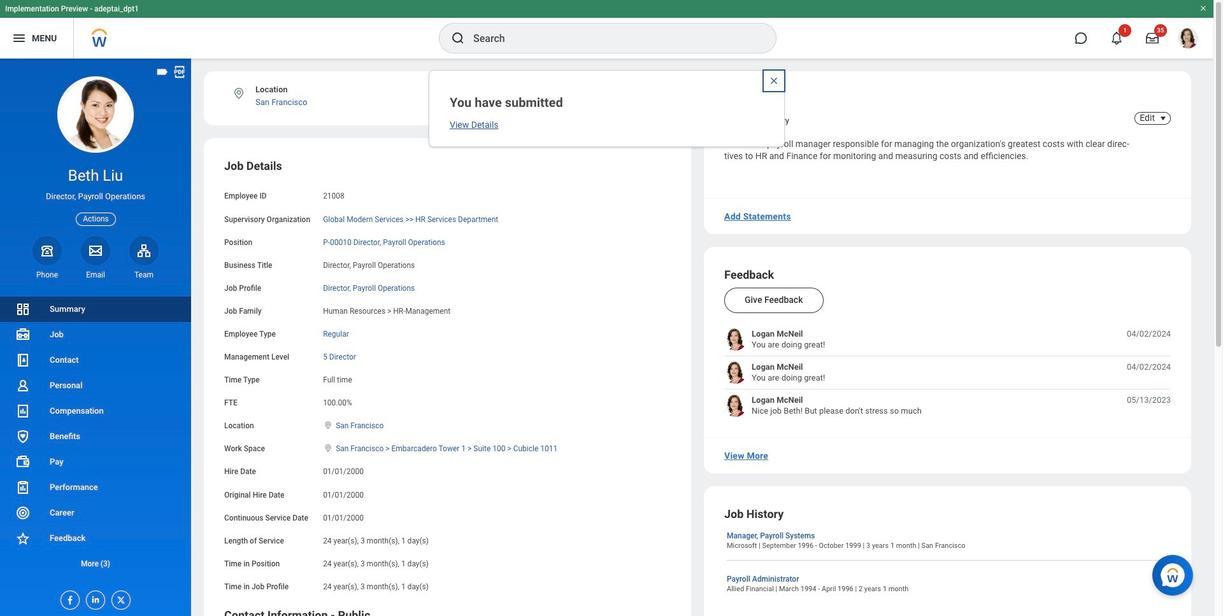 Task type: describe. For each thing, give the bounding box(es) containing it.
location image
[[323, 444, 333, 453]]

navigation pane region
[[0, 59, 191, 617]]

phone beth liu element
[[32, 270, 62, 280]]

feedback image
[[15, 531, 31, 547]]

0 horizontal spatial list
[[0, 297, 191, 577]]

Search Workday  search field
[[473, 24, 750, 52]]

phone image
[[38, 243, 56, 259]]

3 employee's photo (logan mcneil) image from the top
[[724, 395, 747, 417]]

facebook image
[[61, 592, 75, 606]]

personal image
[[15, 378, 31, 394]]

x image
[[112, 592, 126, 606]]

view team image
[[136, 243, 152, 259]]

email beth liu element
[[81, 270, 110, 280]]

1 horizontal spatial location image
[[323, 421, 333, 430]]

team beth liu element
[[129, 270, 159, 280]]

2 employee's photo (logan mcneil) image from the top
[[724, 362, 747, 384]]

pay image
[[15, 455, 31, 470]]

summary image
[[15, 302, 31, 317]]

personal summary element
[[724, 114, 789, 126]]

close image
[[769, 76, 779, 86]]

job image
[[15, 327, 31, 343]]



Task type: vqa. For each thing, say whether or not it's contained in the screenshot.
CHEVRON LEFT SMALL 'Icon'
no



Task type: locate. For each thing, give the bounding box(es) containing it.
compensation image
[[15, 404, 31, 419]]

list
[[0, 297, 191, 577], [724, 328, 1171, 417]]

career image
[[15, 506, 31, 521]]

0 horizontal spatial location image
[[232, 87, 246, 101]]

0 vertical spatial location image
[[232, 87, 246, 101]]

mail image
[[88, 243, 103, 259]]

justify image
[[11, 31, 27, 46]]

performance image
[[15, 480, 31, 496]]

1 horizontal spatial list
[[724, 328, 1171, 417]]

1 vertical spatial employee's photo (logan mcneil) image
[[724, 362, 747, 384]]

full time element
[[323, 373, 352, 385]]

close environment banner image
[[1200, 4, 1207, 12]]

1 vertical spatial location image
[[323, 421, 333, 430]]

contact image
[[15, 353, 31, 368]]

employee's photo (logan mcneil) image
[[724, 328, 747, 351], [724, 362, 747, 384], [724, 395, 747, 417]]

1 employee's photo (logan mcneil) image from the top
[[724, 328, 747, 351]]

inbox large image
[[1146, 32, 1159, 45]]

profile logan mcneil image
[[1178, 28, 1198, 51]]

dialog
[[429, 70, 785, 147]]

linkedin image
[[87, 592, 101, 605]]

benefits image
[[15, 429, 31, 445]]

notifications large image
[[1110, 32, 1123, 45]]

view printable version (pdf) image
[[173, 65, 187, 79]]

location image
[[232, 87, 246, 101], [323, 421, 333, 430]]

search image
[[450, 31, 466, 46]]

0 vertical spatial employee's photo (logan mcneil) image
[[724, 328, 747, 351]]

group
[[224, 159, 671, 593]]

tag image
[[155, 65, 169, 79]]

2 vertical spatial employee's photo (logan mcneil) image
[[724, 395, 747, 417]]

banner
[[0, 0, 1214, 59]]

caret down image
[[1156, 113, 1171, 124]]



